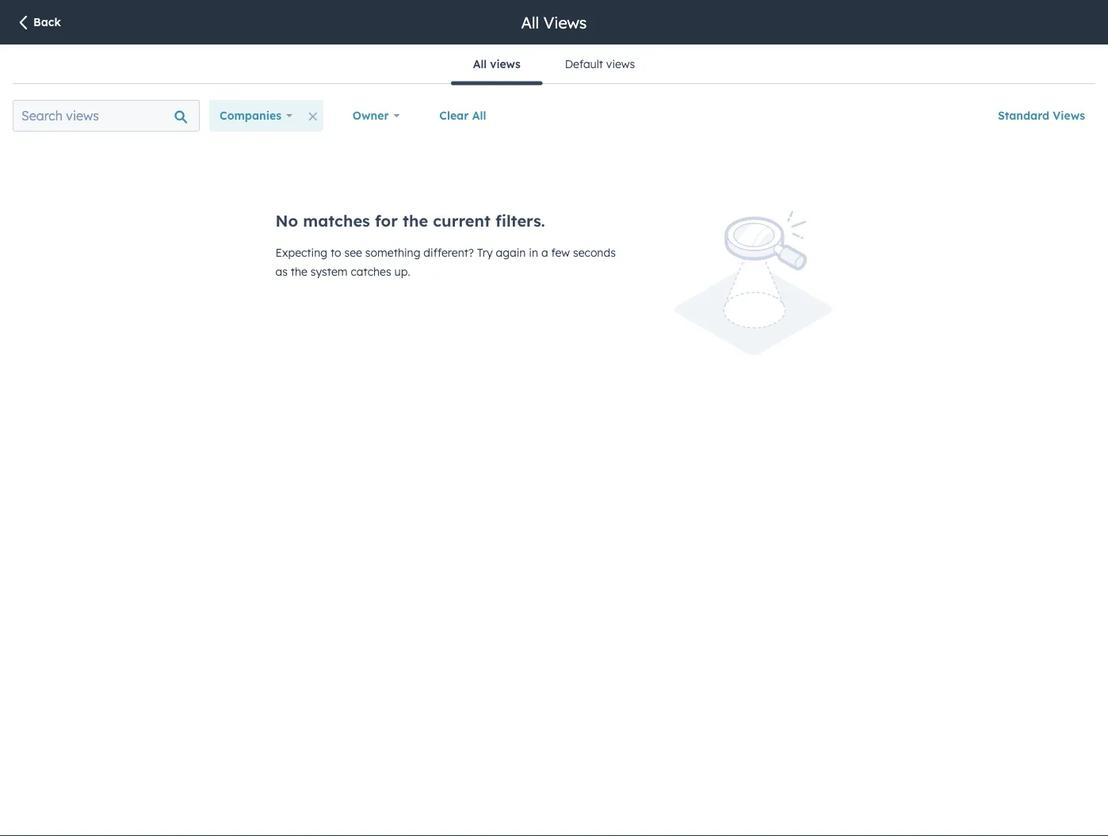 Task type: describe. For each thing, give the bounding box(es) containing it.
clear
[[440, 109, 469, 123]]

companies
[[220, 109, 282, 123]]

current
[[433, 211, 491, 231]]

as
[[276, 265, 288, 279]]

standard
[[998, 109, 1050, 123]]

see
[[345, 246, 362, 260]]

views for default views
[[607, 57, 635, 71]]

owner button
[[343, 100, 410, 132]]

default views button
[[543, 45, 658, 83]]

views for all views
[[544, 12, 587, 32]]

filters.
[[496, 211, 545, 231]]

page section element
[[0, 0, 1109, 44]]

something
[[366, 246, 421, 260]]

clear all
[[440, 109, 487, 123]]

all inside clear all button
[[472, 109, 487, 123]]

all views
[[473, 57, 521, 71]]

to
[[331, 246, 342, 260]]

navigation containing all views
[[451, 45, 658, 85]]

views for standard views
[[1054, 109, 1086, 123]]

seconds
[[573, 246, 616, 260]]

no matches for the current filters.
[[276, 211, 545, 231]]

views for all views
[[490, 57, 521, 71]]

back
[[33, 15, 61, 29]]

the inside expecting to see something different? try again in a few seconds as the system catches up.
[[291, 265, 308, 279]]

for
[[375, 211, 398, 231]]

expecting
[[276, 246, 328, 260]]



Task type: locate. For each thing, give the bounding box(es) containing it.
all
[[522, 12, 539, 32], [473, 57, 487, 71], [472, 109, 487, 123]]

try
[[477, 246, 493, 260]]

Search views search field
[[13, 100, 200, 132]]

default views
[[565, 57, 635, 71]]

all right clear
[[472, 109, 487, 123]]

views right standard
[[1054, 109, 1086, 123]]

0 horizontal spatial views
[[544, 12, 587, 32]]

0 vertical spatial all
[[522, 12, 539, 32]]

all inside the page section element
[[522, 12, 539, 32]]

catches
[[351, 265, 392, 279]]

1 views from the left
[[490, 57, 521, 71]]

few
[[552, 246, 570, 260]]

different?
[[424, 246, 474, 260]]

in
[[529, 246, 539, 260]]

no
[[276, 211, 298, 231]]

views
[[490, 57, 521, 71], [607, 57, 635, 71]]

up.
[[395, 265, 411, 279]]

again
[[496, 246, 526, 260]]

views inside button
[[490, 57, 521, 71]]

system
[[311, 265, 348, 279]]

all views
[[522, 12, 587, 32]]

the right the as on the top left of the page
[[291, 265, 308, 279]]

views inside button
[[1054, 109, 1086, 123]]

all inside all views button
[[473, 57, 487, 71]]

expecting to see something different? try again in a few seconds as the system catches up.
[[276, 246, 616, 279]]

views right default on the right
[[607, 57, 635, 71]]

1 vertical spatial the
[[291, 265, 308, 279]]

1 horizontal spatial views
[[607, 57, 635, 71]]

companies button
[[209, 100, 303, 132]]

navigation
[[451, 45, 658, 85]]

views inside the page section element
[[544, 12, 587, 32]]

views
[[544, 12, 587, 32], [1054, 109, 1086, 123]]

views up default on the right
[[544, 12, 587, 32]]

standard views button
[[988, 100, 1096, 132]]

all for all views
[[522, 12, 539, 32]]

0 horizontal spatial the
[[291, 265, 308, 279]]

0 vertical spatial views
[[544, 12, 587, 32]]

2 vertical spatial all
[[472, 109, 487, 123]]

views down the page section element
[[490, 57, 521, 71]]

0 horizontal spatial views
[[490, 57, 521, 71]]

owner
[[353, 109, 389, 123]]

all for all views
[[473, 57, 487, 71]]

clear all button
[[429, 100, 497, 132]]

1 vertical spatial views
[[1054, 109, 1086, 123]]

1 horizontal spatial the
[[403, 211, 428, 231]]

1 horizontal spatial views
[[1054, 109, 1086, 123]]

matches
[[303, 211, 370, 231]]

back link
[[16, 15, 61, 32]]

2 views from the left
[[607, 57, 635, 71]]

views inside button
[[607, 57, 635, 71]]

all up clear all
[[473, 57, 487, 71]]

the right for
[[403, 211, 428, 231]]

1 vertical spatial all
[[473, 57, 487, 71]]

0 vertical spatial the
[[403, 211, 428, 231]]

default
[[565, 57, 604, 71]]

a
[[542, 246, 549, 260]]

all up all views button
[[522, 12, 539, 32]]

all views button
[[451, 45, 543, 85]]

standard views
[[998, 109, 1086, 123]]

the
[[403, 211, 428, 231], [291, 265, 308, 279]]



Task type: vqa. For each thing, say whether or not it's contained in the screenshot.
a at left top
yes



